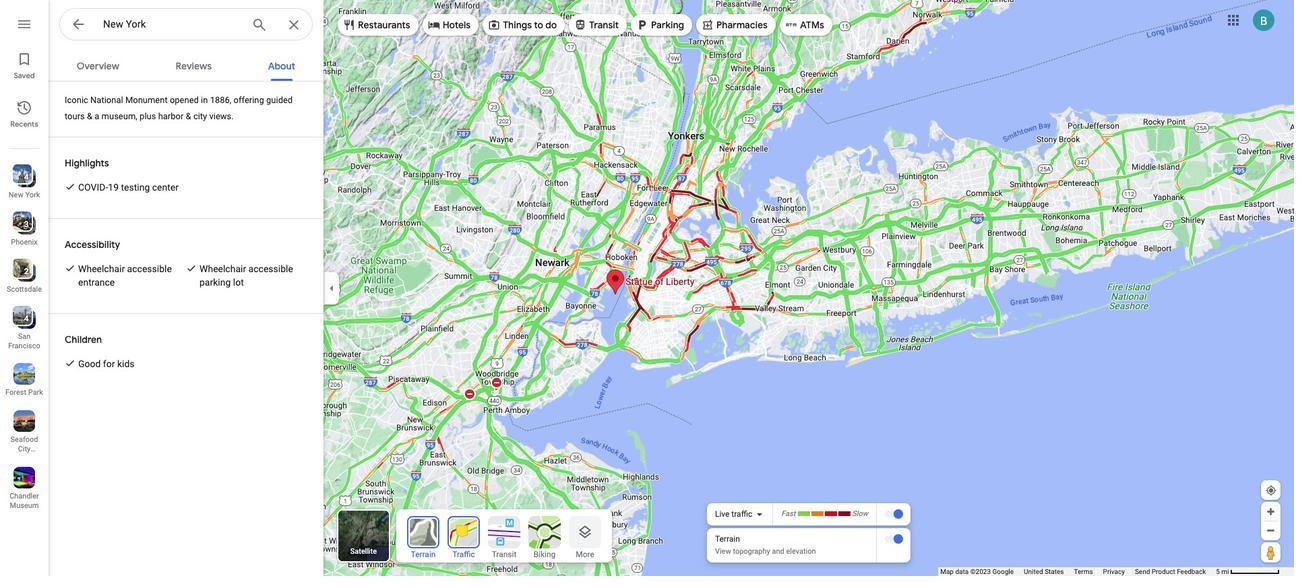 Task type: vqa. For each thing, say whether or not it's contained in the screenshot.
Leaves San Diego International Airport at 9:30 AM on Thursday, November 23 and arrives at John F. Kennedy International Airport at 5:59 PM on Thursday, November 23. "element"
no



Task type: describe. For each thing, give the bounding box(es) containing it.
park
[[28, 388, 43, 397]]

 button
[[59, 8, 97, 43]]

more button
[[569, 516, 601, 559]]

states
[[1045, 568, 1064, 576]]

topography
[[733, 547, 770, 556]]

biking
[[534, 550, 556, 559]]

overview
[[77, 60, 119, 72]]

new
[[9, 191, 23, 199]]

kids
[[117, 359, 134, 369]]

5 mi
[[1216, 568, 1229, 576]]

google maps element
[[0, 0, 1294, 576]]

harbor
[[158, 111, 184, 121]]

menu image
[[16, 16, 32, 32]]

2
[[24, 267, 29, 276]]

museum
[[10, 501, 39, 510]]

do
[[545, 19, 557, 31]]

things
[[503, 19, 532, 31]]

about statue of liberty region
[[49, 82, 324, 576]]

1 & from the left
[[87, 111, 92, 121]]

slow
[[852, 510, 868, 518]]

atms button
[[780, 9, 832, 41]]

3 places element
[[14, 218, 29, 231]]

 Show traffic  checkbox
[[884, 509, 903, 520]]

york
[[25, 191, 40, 199]]

for
[[103, 359, 115, 369]]

pharmacies
[[716, 19, 768, 31]]

4 for san
[[24, 314, 29, 324]]

recents button
[[0, 94, 49, 132]]

covid-19 testing center
[[78, 182, 179, 193]]

more
[[576, 550, 594, 559]]

saved
[[14, 71, 35, 80]]

pharmacies button
[[696, 9, 776, 41]]

united
[[1024, 568, 1043, 576]]

museum,
[[101, 111, 137, 121]]

map data ©2023 google
[[940, 568, 1014, 576]]

5 mi button
[[1216, 568, 1280, 576]]

footer inside google maps element
[[940, 567, 1216, 576]]

5
[[1216, 568, 1220, 576]]

seafood city supermarket
[[5, 435, 48, 463]]

testing
[[121, 182, 150, 193]]

traffic button
[[448, 516, 480, 559]]

things to do
[[503, 19, 557, 31]]

terms
[[1074, 568, 1093, 576]]

restaurants
[[358, 19, 410, 31]]

national
[[90, 95, 123, 105]]

collapse side panel image
[[324, 281, 339, 296]]

satellite
[[350, 547, 377, 556]]

supermarket
[[5, 454, 48, 463]]

good
[[78, 359, 101, 369]]

lot
[[233, 277, 244, 288]]

©2023
[[970, 568, 991, 576]]

plus
[[140, 111, 156, 121]]

atms
[[800, 19, 824, 31]]

none field inside new york field
[[103, 16, 241, 32]]

New York field
[[59, 8, 313, 41]]

tours
[[65, 111, 85, 121]]

hotels button
[[422, 9, 479, 41]]

views.
[[209, 111, 234, 121]]

accessible for wheelchair accessible entrance
[[127, 264, 172, 274]]

chandler museum
[[10, 492, 39, 510]]

accessibility
[[65, 239, 120, 251]]

3
[[24, 220, 29, 229]]

reviews
[[176, 60, 212, 72]]

wheelchair accessible parking lot
[[199, 264, 293, 288]]

parking
[[651, 19, 684, 31]]


[[70, 15, 86, 34]]

 search field
[[59, 8, 313, 43]]

forest park button
[[0, 358, 49, 400]]

reviews button
[[165, 49, 222, 81]]

seafood city supermarket button
[[0, 405, 49, 463]]

fast
[[781, 510, 796, 518]]

center
[[152, 182, 179, 193]]

send
[[1135, 568, 1150, 576]]

restaurants button
[[338, 9, 418, 41]]

2 places element
[[14, 266, 29, 278]]

19
[[108, 182, 119, 193]]

good for kids element
[[78, 357, 134, 371]]

has wheelchair accessible entrance element
[[78, 262, 186, 289]]

privacy button
[[1103, 567, 1125, 576]]

city
[[193, 111, 207, 121]]

terms button
[[1074, 567, 1093, 576]]

scottsdale
[[7, 285, 42, 294]]

covid-19 testing center element
[[78, 181, 179, 194]]

1 vertical spatial transit button
[[488, 516, 520, 559]]

terrain status
[[707, 504, 911, 563]]

has wheelchair accessible parking lot element
[[199, 262, 307, 289]]



Task type: locate. For each thing, give the bounding box(es) containing it.
4
[[24, 173, 29, 182], [24, 314, 29, 324]]

chandler
[[10, 492, 39, 501]]

guided
[[266, 95, 293, 105]]

0 horizontal spatial transit
[[492, 550, 517, 559]]

terrain inside button
[[411, 550, 436, 559]]

send product feedback button
[[1135, 567, 1206, 576]]

list containing saved
[[0, 0, 49, 576]]

hotels
[[443, 19, 471, 31]]

accessible for wheelchair accessible parking lot
[[248, 264, 293, 274]]

2 4 from the top
[[24, 314, 29, 324]]

offering
[[234, 95, 264, 105]]

wheelchair up entrance
[[78, 264, 125, 274]]

data
[[955, 568, 969, 576]]

entrance
[[78, 277, 115, 288]]

1 horizontal spatial &
[[186, 111, 191, 121]]

terrain for terrain
[[411, 550, 436, 559]]

wheelchair
[[78, 264, 125, 274], [199, 264, 246, 274]]

0 horizontal spatial &
[[87, 111, 92, 121]]

privacy
[[1103, 568, 1125, 576]]

show your location image
[[1265, 485, 1277, 497]]

saved button
[[0, 46, 49, 84]]

0 horizontal spatial transit button
[[488, 516, 520, 559]]

terrain for terrain view topography and elevation
[[715, 534, 740, 544]]

wheelchair inside wheelchair accessible parking lot
[[199, 264, 246, 274]]

terrain inside terrain view topography and elevation
[[715, 534, 740, 544]]

monument
[[125, 95, 168, 105]]

0 vertical spatial transit button
[[569, 9, 627, 41]]

show street view coverage image
[[1261, 543, 1281, 563]]

wheelchair for parking
[[199, 264, 246, 274]]

chandler museum button
[[0, 462, 49, 513]]

zoom in image
[[1266, 507, 1276, 517]]

francisco
[[8, 342, 40, 350]]

1 vertical spatial transit
[[492, 550, 517, 559]]

1 vertical spatial terrain
[[411, 550, 436, 559]]

wheelchair accessible entrance
[[78, 264, 172, 288]]

transit
[[589, 19, 619, 31], [492, 550, 517, 559]]

transit right do at the top left
[[589, 19, 619, 31]]

iconic national monument opened in 1886, offering guided tours & a museum, plus harbor & city views.
[[65, 95, 293, 121]]

transit button right do at the top left
[[569, 9, 627, 41]]

highlights
[[65, 157, 109, 169]]

google account: brad klo  
(klobrad84@gmail.com) image
[[1253, 9, 1275, 31]]

zoom out image
[[1266, 526, 1276, 536]]

footer containing map data ©2023 google
[[940, 567, 1216, 576]]

iconic
[[65, 95, 88, 105]]

about
[[268, 60, 295, 72]]

4 places element for new
[[14, 171, 29, 183]]

biking button
[[528, 516, 561, 559]]

transit button
[[569, 9, 627, 41], [488, 516, 520, 559]]

accessible inside wheelchair accessible parking lot
[[248, 264, 293, 274]]

parking
[[199, 277, 231, 288]]

forest park
[[5, 388, 43, 397]]

traffic
[[452, 550, 475, 559]]

children
[[65, 334, 102, 346]]

0 horizontal spatial wheelchair
[[78, 264, 125, 274]]

0 vertical spatial 4
[[24, 173, 29, 182]]

view
[[715, 547, 731, 556]]

2 accessible from the left
[[248, 264, 293, 274]]

opened
[[170, 95, 199, 105]]

0 horizontal spatial accessible
[[127, 264, 172, 274]]

transit left biking
[[492, 550, 517, 559]]

wheelchair for entrance
[[78, 264, 125, 274]]

& left a
[[87, 111, 92, 121]]

tab list
[[49, 49, 324, 81]]

1 vertical spatial 4
[[24, 314, 29, 324]]

0 vertical spatial terrain
[[715, 534, 740, 544]]

& left city
[[186, 111, 191, 121]]

0 horizontal spatial terrain
[[411, 550, 436, 559]]

tab list inside google maps element
[[49, 49, 324, 81]]

1 accessible from the left
[[127, 264, 172, 274]]

a
[[95, 111, 99, 121]]

overview button
[[66, 49, 130, 81]]

 Show terrain  checkbox
[[884, 534, 903, 545]]

send product feedback
[[1135, 568, 1206, 576]]

transit button right traffic "button" at the left of the page
[[488, 516, 520, 559]]

accessible inside wheelchair accessible entrance
[[127, 264, 172, 274]]

about button
[[257, 49, 306, 81]]

and
[[772, 547, 784, 556]]

seafood
[[10, 435, 38, 444]]

1 horizontal spatial accessible
[[248, 264, 293, 274]]

elevation
[[786, 547, 816, 556]]

phoenix
[[11, 238, 38, 247]]

map
[[940, 568, 954, 576]]

united states
[[1024, 568, 1064, 576]]

product
[[1152, 568, 1175, 576]]

4 places element
[[14, 171, 29, 183], [14, 313, 29, 325]]

city
[[18, 445, 31, 454]]

&
[[87, 111, 92, 121], [186, 111, 191, 121]]

parking button
[[631, 9, 692, 41]]

1 horizontal spatial wheelchair
[[199, 264, 246, 274]]

tab list containing overview
[[49, 49, 324, 81]]

new york
[[9, 191, 40, 199]]

things to do button
[[483, 9, 565, 41]]

4 for new
[[24, 173, 29, 182]]

forest
[[5, 388, 26, 397]]

good for kids
[[78, 359, 134, 369]]

feedback
[[1177, 568, 1206, 576]]

4 up san
[[24, 314, 29, 324]]

terrain button
[[407, 516, 439, 559]]

4 places element for san
[[14, 313, 29, 325]]

wheelchair up parking
[[199, 264, 246, 274]]

2 & from the left
[[186, 111, 191, 121]]

san
[[18, 332, 31, 341]]

1 horizontal spatial terrain
[[715, 534, 740, 544]]

1 horizontal spatial transit
[[589, 19, 619, 31]]

0 vertical spatial transit
[[589, 19, 619, 31]]

san francisco
[[8, 332, 40, 350]]

to
[[534, 19, 543, 31]]

statue of liberty main content
[[49, 49, 324, 576]]

wheelchair inside wheelchair accessible entrance
[[78, 264, 125, 274]]

4 places element up new york
[[14, 171, 29, 183]]

1 wheelchair from the left
[[78, 264, 125, 274]]

google
[[992, 568, 1014, 576]]

4 places element up san
[[14, 313, 29, 325]]

covid-
[[78, 182, 108, 193]]

terrain up view
[[715, 534, 740, 544]]

terrain view topography and elevation
[[715, 534, 816, 556]]

list
[[0, 0, 49, 576]]

1 horizontal spatial transit button
[[569, 9, 627, 41]]

4 up new york
[[24, 173, 29, 182]]

None field
[[103, 16, 241, 32]]

1 vertical spatial 4 places element
[[14, 313, 29, 325]]

1 4 places element from the top
[[14, 171, 29, 183]]

mi
[[1221, 568, 1229, 576]]

recents
[[10, 119, 38, 129]]

0 vertical spatial 4 places element
[[14, 171, 29, 183]]

1 4 from the top
[[24, 173, 29, 182]]

2 4 places element from the top
[[14, 313, 29, 325]]

terrain left the traffic
[[411, 550, 436, 559]]

footer
[[940, 567, 1216, 576]]

2 wheelchair from the left
[[199, 264, 246, 274]]



